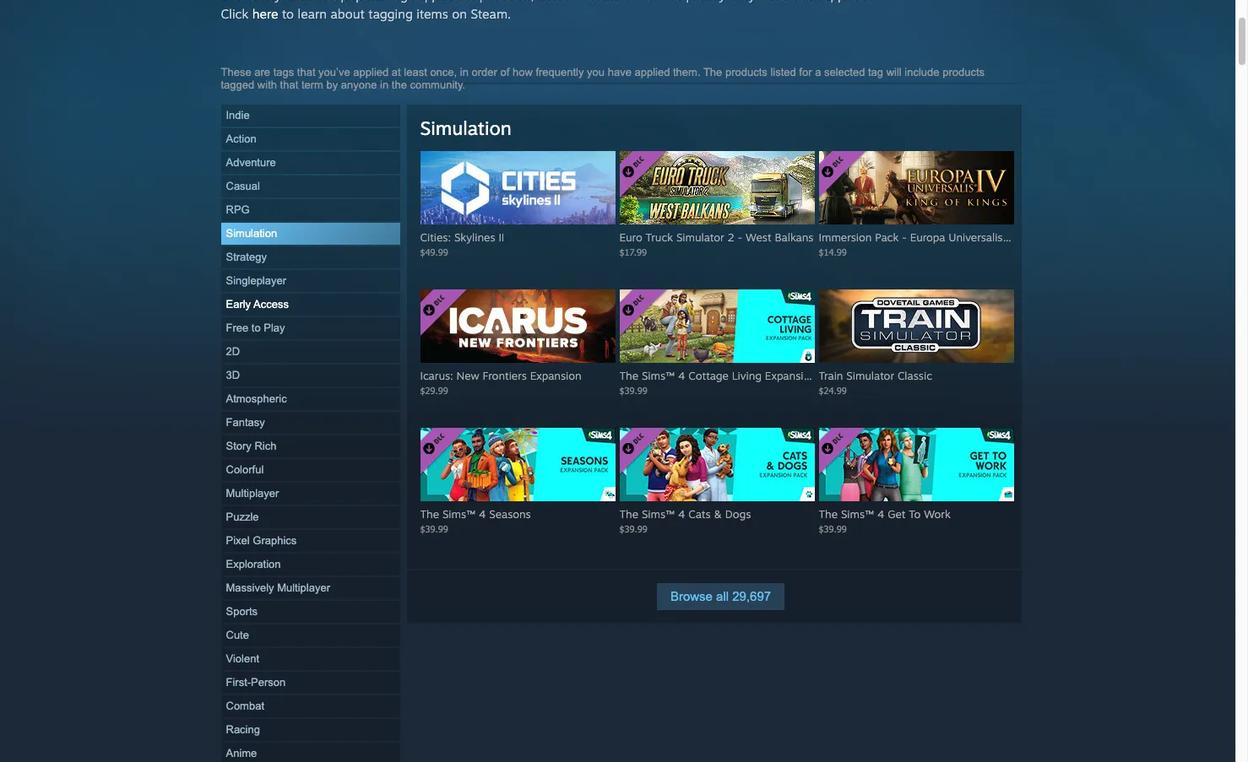 Task type: locate. For each thing, give the bounding box(es) containing it.
$14.99
[[819, 247, 847, 258]]

click
[[221, 6, 249, 22]]

0 horizontal spatial applied
[[353, 66, 389, 79]]

immersion
[[819, 231, 872, 244]]

products right include
[[943, 66, 985, 79]]

1 - from the left
[[738, 231, 743, 244]]

that right the with
[[280, 79, 298, 91]]

1 horizontal spatial simulator
[[846, 369, 894, 383]]

simulation link
[[420, 117, 512, 139]]

pack up the $24.99
[[820, 369, 843, 383]]

simulator
[[676, 231, 724, 244], [846, 369, 894, 383]]

1 vertical spatial multiplayer
[[277, 582, 330, 595]]

in left order
[[460, 66, 469, 79]]

- left "europa"
[[902, 231, 907, 244]]

the left cats
[[619, 508, 639, 521]]

the
[[703, 66, 722, 79], [619, 369, 639, 383], [420, 508, 439, 521], [619, 508, 639, 521], [819, 508, 838, 521]]

cottage
[[688, 369, 729, 383]]

0 horizontal spatial products
[[725, 66, 767, 79]]

train simulator classic $24.99
[[819, 369, 932, 396]]

sims™ inside the sims™ 4 cottage living expansion pack $39.99
[[642, 369, 675, 383]]

4 for get
[[877, 508, 885, 521]]

adventure
[[226, 156, 276, 169]]

1 expansion from the left
[[530, 369, 582, 383]]

applied left at
[[353, 66, 389, 79]]

selected
[[824, 66, 865, 79]]

$39.99 inside the sims™ 4 cottage living expansion pack $39.99
[[619, 385, 648, 396]]

pack inside immersion pack - europa universalis iv: king of kings $14.99
[[875, 231, 899, 244]]

community.
[[410, 79, 465, 91]]

sims™
[[642, 369, 675, 383], [442, 508, 476, 521], [642, 508, 675, 521], [841, 508, 874, 521]]

sims™ inside the sims™ 4 cats & dogs $39.99
[[642, 508, 675, 521]]

sims™ left the get
[[841, 508, 874, 521]]

multiplayer down colorful
[[226, 487, 279, 500]]

of right the king
[[1048, 231, 1058, 244]]

sims™ inside the sims™ 4 get to work $39.99
[[841, 508, 874, 521]]

sims™ left seasons
[[442, 508, 476, 521]]

expansion inside the icarus: new frontiers expansion $29.99
[[530, 369, 582, 383]]

4 left cats
[[678, 508, 685, 521]]

1 horizontal spatial in
[[460, 66, 469, 79]]

$49.99
[[420, 247, 448, 258]]

the inside the sims™ 4 cats & dogs $39.99
[[619, 508, 639, 521]]

of
[[500, 66, 510, 79], [1048, 231, 1058, 244]]

in left the
[[380, 79, 389, 91]]

2 expansion from the left
[[765, 369, 817, 383]]

sims™ left cats
[[642, 508, 675, 521]]

products
[[725, 66, 767, 79], [943, 66, 985, 79]]

tag
[[868, 66, 883, 79]]

simulation up strategy
[[226, 227, 277, 240]]

to left play
[[252, 322, 261, 334]]

action
[[226, 133, 256, 145]]

anyone
[[341, 79, 377, 91]]

simulator left '2'
[[676, 231, 724, 244]]

1 vertical spatial simulation
[[226, 227, 277, 240]]

0 horizontal spatial pack
[[820, 369, 843, 383]]

browse all 29,697
[[670, 589, 771, 604]]

simulation down community.
[[420, 117, 512, 139]]

2d
[[226, 345, 240, 358]]

the left seasons
[[420, 508, 439, 521]]

1 horizontal spatial products
[[943, 66, 985, 79]]

4 for cottage
[[678, 369, 685, 383]]

ii
[[499, 231, 504, 244]]

sims™ for get
[[841, 508, 874, 521]]

$39.99
[[619, 385, 648, 396], [420, 524, 448, 535], [619, 524, 648, 535], [819, 524, 847, 535]]

products left the listed
[[725, 66, 767, 79]]

that
[[297, 66, 315, 79], [280, 79, 298, 91]]

these
[[221, 66, 251, 79]]

pack left "europa"
[[875, 231, 899, 244]]

1 horizontal spatial pack
[[875, 231, 899, 244]]

0 vertical spatial multiplayer
[[226, 487, 279, 500]]

the right them.
[[703, 66, 722, 79]]

multiplayer right massively
[[277, 582, 330, 595]]

0 vertical spatial simulation
[[420, 117, 512, 139]]

1 vertical spatial of
[[1048, 231, 1058, 244]]

1 horizontal spatial of
[[1048, 231, 1058, 244]]

steam.
[[471, 6, 511, 22]]

4 left the get
[[877, 508, 885, 521]]

first-person
[[226, 676, 286, 689]]

1 vertical spatial simulator
[[846, 369, 894, 383]]

1 applied from the left
[[353, 66, 389, 79]]

work
[[924, 508, 951, 521]]

simulator inside euro truck simulator 2 - west balkans $17.99
[[676, 231, 724, 244]]

simulator inside train simulator classic $24.99
[[846, 369, 894, 383]]

-
[[738, 231, 743, 244], [902, 231, 907, 244]]

0 horizontal spatial of
[[500, 66, 510, 79]]

indie
[[226, 109, 250, 122]]

0 horizontal spatial simulation
[[226, 227, 277, 240]]

these are tags that you've applied at least once, in order of how frequently you have applied them. the products listed for a selected tag will include products tagged with that term by anyone in the community.
[[221, 66, 985, 91]]

all
[[716, 589, 729, 604]]

0 vertical spatial of
[[500, 66, 510, 79]]

29,697
[[732, 589, 771, 604]]

0 vertical spatial pack
[[875, 231, 899, 244]]

how
[[513, 66, 533, 79]]

expansion left train
[[765, 369, 817, 383]]

sims™ for cottage
[[642, 369, 675, 383]]

cities: skylines ii $49.99
[[420, 231, 504, 258]]

the sims™ 4 cats & dogs $39.99
[[619, 508, 751, 535]]

1 vertical spatial to
[[252, 322, 261, 334]]

applied
[[353, 66, 389, 79], [635, 66, 670, 79]]

simulator right train
[[846, 369, 894, 383]]

1 horizontal spatial applied
[[635, 66, 670, 79]]

sims™ left the cottage
[[642, 369, 675, 383]]

the for the sims™ 4 cats & dogs
[[619, 508, 639, 521]]

1 horizontal spatial to
[[282, 6, 294, 22]]

simulation
[[420, 117, 512, 139], [226, 227, 277, 240]]

them.
[[673, 66, 701, 79]]

about
[[331, 6, 365, 22]]

puzzle
[[226, 511, 259, 524]]

icarus: new frontiers expansion $29.99
[[420, 369, 582, 396]]

1 vertical spatial pack
[[820, 369, 843, 383]]

1 horizontal spatial simulation
[[420, 117, 512, 139]]

- right '2'
[[738, 231, 743, 244]]

1 horizontal spatial expansion
[[765, 369, 817, 383]]

tags
[[273, 66, 294, 79]]

the inside the sims™ 4 seasons $39.99
[[420, 508, 439, 521]]

include
[[905, 66, 940, 79]]

to
[[282, 6, 294, 22], [252, 322, 261, 334]]

4 inside the sims™ 4 cats & dogs $39.99
[[678, 508, 685, 521]]

the inside the sims™ 4 cottage living expansion pack $39.99
[[619, 369, 639, 383]]

applied right have
[[635, 66, 670, 79]]

the inside the sims™ 4 get to work $39.99
[[819, 508, 838, 521]]

1 horizontal spatial -
[[902, 231, 907, 244]]

4 inside the sims™ 4 get to work $39.99
[[877, 508, 885, 521]]

euro truck simulator 2 - west balkans $17.99
[[619, 231, 814, 258]]

0 horizontal spatial -
[[738, 231, 743, 244]]

at
[[392, 66, 401, 79]]

0 vertical spatial simulator
[[676, 231, 724, 244]]

- inside immersion pack - europa universalis iv: king of kings $14.99
[[902, 231, 907, 244]]

browse all 29,697 link
[[657, 584, 785, 611]]

to right here
[[282, 6, 294, 22]]

skylines
[[454, 231, 495, 244]]

order
[[472, 66, 497, 79]]

sims™ inside the sims™ 4 seasons $39.99
[[442, 508, 476, 521]]

the left the cottage
[[619, 369, 639, 383]]

once,
[[430, 66, 457, 79]]

in
[[460, 66, 469, 79], [380, 79, 389, 91]]

4 inside the sims™ 4 seasons $39.99
[[479, 508, 486, 521]]

4 left the cottage
[[678, 369, 685, 383]]

of left "how"
[[500, 66, 510, 79]]

0 horizontal spatial to
[[252, 322, 261, 334]]

0 horizontal spatial simulator
[[676, 231, 724, 244]]

sims™ for seasons
[[442, 508, 476, 521]]

the left the get
[[819, 508, 838, 521]]

4 left seasons
[[479, 508, 486, 521]]

free
[[226, 322, 248, 334]]

truck
[[646, 231, 673, 244]]

2 - from the left
[[902, 231, 907, 244]]

2 products from the left
[[943, 66, 985, 79]]

&
[[714, 508, 722, 521]]

expansion right frontiers
[[530, 369, 582, 383]]

pack
[[875, 231, 899, 244], [820, 369, 843, 383]]

1 products from the left
[[725, 66, 767, 79]]

0 horizontal spatial expansion
[[530, 369, 582, 383]]

4 inside the sims™ 4 cottage living expansion pack $39.99
[[678, 369, 685, 383]]

living
[[732, 369, 762, 383]]

casual
[[226, 180, 260, 193]]



Task type: vqa. For each thing, say whether or not it's contained in the screenshot.
$59.99 to the middle
no



Task type: describe. For each thing, give the bounding box(es) containing it.
least
[[404, 66, 427, 79]]

frontiers
[[483, 369, 527, 383]]

to
[[909, 508, 921, 521]]

colorful
[[226, 464, 264, 476]]

new
[[456, 369, 479, 383]]

you've
[[318, 66, 350, 79]]

- inside euro truck simulator 2 - west balkans $17.99
[[738, 231, 743, 244]]

$39.99 inside the sims™ 4 cats & dogs $39.99
[[619, 524, 648, 535]]

the sims™ 4 cottage living expansion pack $39.99
[[619, 369, 843, 396]]

2 applied from the left
[[635, 66, 670, 79]]

$39.99 inside the sims™ 4 get to work $39.99
[[819, 524, 847, 535]]

the for the sims™ 4 seasons
[[420, 508, 439, 521]]

4 for cats
[[678, 508, 685, 521]]

classic
[[898, 369, 932, 383]]

a
[[815, 66, 821, 79]]

cute
[[226, 629, 249, 642]]

access
[[253, 298, 289, 311]]

the sims™ 4 seasons $39.99
[[420, 508, 531, 535]]

rpg
[[226, 204, 250, 216]]

for
[[799, 66, 812, 79]]

the for the sims™ 4 cottage living expansion pack
[[619, 369, 639, 383]]

train
[[819, 369, 843, 383]]

the inside these are tags that you've applied at least once, in order of how frequently you have applied them. the products listed for a selected tag will include products tagged with that term by anyone in the community.
[[703, 66, 722, 79]]

massively
[[226, 582, 274, 595]]

west
[[746, 231, 772, 244]]

here
[[252, 6, 278, 22]]

cats
[[688, 508, 711, 521]]

first-
[[226, 676, 251, 689]]

seasons
[[489, 508, 531, 521]]

early access
[[226, 298, 289, 311]]

pixel graphics
[[226, 535, 297, 547]]

are
[[254, 66, 270, 79]]

racing
[[226, 724, 260, 736]]

of inside these are tags that you've applied at least once, in order of how frequently you have applied them. the products listed for a selected tag will include products tagged with that term by anyone in the community.
[[500, 66, 510, 79]]

term
[[301, 79, 323, 91]]

sports
[[226, 605, 258, 618]]

europa
[[910, 231, 945, 244]]

singleplayer
[[226, 274, 286, 287]]

will
[[886, 66, 902, 79]]

that right tags
[[297, 66, 315, 79]]

cities:
[[420, 231, 451, 244]]

sims™ for cats
[[642, 508, 675, 521]]

have
[[608, 66, 632, 79]]

here link
[[252, 6, 278, 22]]

expansion inside the sims™ 4 cottage living expansion pack $39.99
[[765, 369, 817, 383]]

on
[[452, 6, 467, 22]]

by
[[326, 79, 338, 91]]

4 for seasons
[[479, 508, 486, 521]]

story
[[226, 440, 252, 453]]

strategy
[[226, 251, 267, 263]]

king
[[1022, 231, 1045, 244]]

items
[[417, 6, 448, 22]]

the for the sims™ 4 get to work
[[819, 508, 838, 521]]

get
[[888, 508, 906, 521]]

early
[[226, 298, 251, 311]]

combat
[[226, 700, 264, 713]]

story rich
[[226, 440, 277, 453]]

person
[[251, 676, 286, 689]]

universalis
[[948, 231, 1003, 244]]

dogs
[[725, 508, 751, 521]]

of inside immersion pack - europa universalis iv: king of kings $14.99
[[1048, 231, 1058, 244]]

iv:
[[1006, 231, 1019, 244]]

browse
[[670, 589, 713, 604]]

anime
[[226, 747, 257, 760]]

with
[[257, 79, 277, 91]]

click here to learn about tagging items on steam.
[[221, 6, 511, 22]]

kings
[[1062, 231, 1089, 244]]

the
[[392, 79, 407, 91]]

euro
[[619, 231, 642, 244]]

3d
[[226, 369, 240, 382]]

rich
[[255, 440, 277, 453]]

$17.99
[[619, 247, 647, 258]]

violent
[[226, 653, 259, 665]]

immersion pack - europa universalis iv: king of kings $14.99
[[819, 231, 1089, 258]]

0 vertical spatial to
[[282, 6, 294, 22]]

fantasy
[[226, 416, 265, 429]]

$29.99
[[420, 385, 448, 396]]

the sims™ 4 get to work $39.99
[[819, 508, 951, 535]]

play
[[264, 322, 285, 334]]

listed
[[770, 66, 796, 79]]

pixel
[[226, 535, 250, 547]]

atmospheric
[[226, 393, 287, 405]]

$39.99 inside the sims™ 4 seasons $39.99
[[420, 524, 448, 535]]

exploration
[[226, 558, 281, 571]]

0 horizontal spatial in
[[380, 79, 389, 91]]

pack inside the sims™ 4 cottage living expansion pack $39.99
[[820, 369, 843, 383]]

2
[[728, 231, 735, 244]]

you
[[587, 66, 605, 79]]

balkans
[[775, 231, 814, 244]]

icarus:
[[420, 369, 453, 383]]

tagging
[[368, 6, 413, 22]]

graphics
[[253, 535, 297, 547]]



